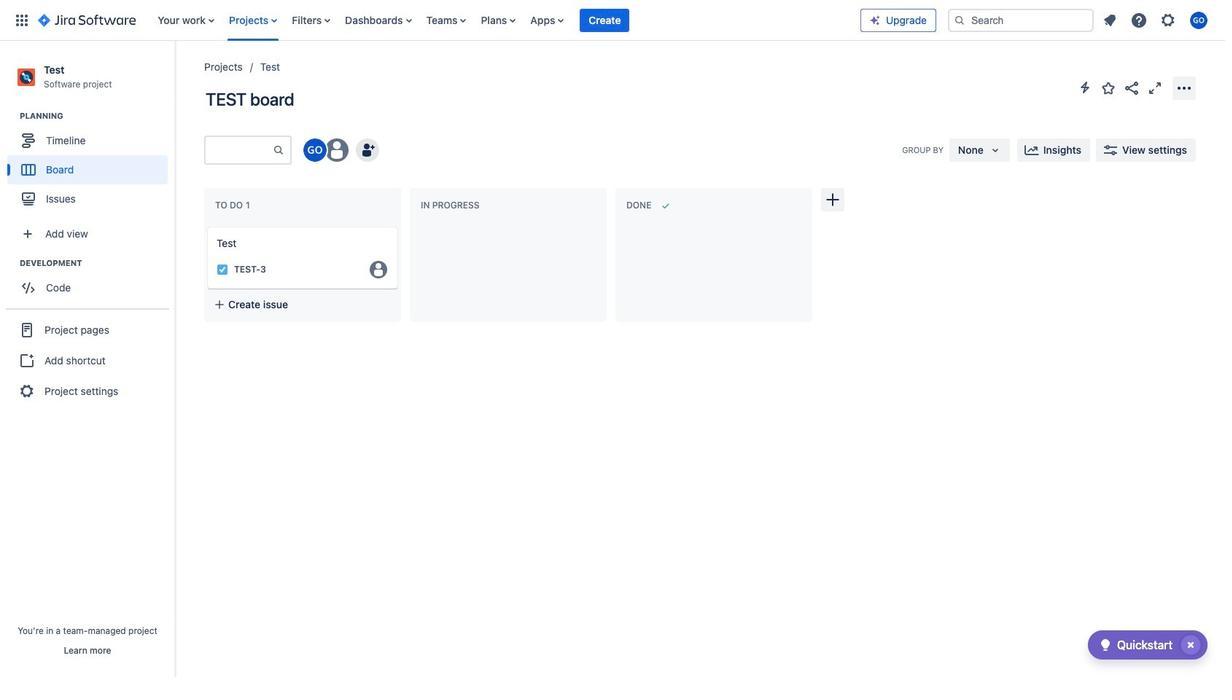 Task type: vqa. For each thing, say whether or not it's contained in the screenshot.
Notifications icon on the right
yes



Task type: describe. For each thing, give the bounding box(es) containing it.
sidebar navigation image
[[159, 58, 191, 88]]

check image
[[1097, 637, 1114, 654]]

planning image
[[2, 107, 20, 125]]

notifications image
[[1101, 11, 1119, 29]]

dismiss quickstart image
[[1179, 634, 1203, 657]]

to do element
[[215, 200, 253, 211]]

automations menu button icon image
[[1077, 79, 1094, 96]]

development image
[[2, 255, 20, 272]]

2 vertical spatial group
[[6, 309, 169, 412]]

create issue image
[[198, 217, 215, 235]]

appswitcher icon image
[[13, 11, 31, 29]]

task image
[[217, 264, 228, 276]]

help image
[[1130, 11, 1148, 29]]



Task type: locate. For each thing, give the bounding box(es) containing it.
heading for the development image
[[20, 258, 174, 269]]

heading
[[20, 110, 174, 122], [20, 258, 174, 269]]

sidebar element
[[0, 41, 175, 678]]

1 horizontal spatial list
[[1097, 7, 1217, 33]]

list item
[[580, 0, 630, 40]]

list
[[150, 0, 861, 40], [1097, 7, 1217, 33]]

add people image
[[359, 141, 376, 159]]

search image
[[954, 14, 966, 26]]

banner
[[0, 0, 1225, 41]]

more actions image
[[1176, 79, 1193, 97]]

0 vertical spatial heading
[[20, 110, 174, 122]]

your profile and settings image
[[1190, 11, 1208, 29]]

0 vertical spatial group
[[7, 110, 174, 218]]

group for planning icon
[[7, 110, 174, 218]]

1 heading from the top
[[20, 110, 174, 122]]

heading for planning icon
[[20, 110, 174, 122]]

0 horizontal spatial list
[[150, 0, 861, 40]]

star test board image
[[1100, 79, 1117, 97]]

1 vertical spatial heading
[[20, 258, 174, 269]]

None search field
[[948, 8, 1094, 32]]

group for the development image
[[7, 258, 174, 307]]

1 vertical spatial group
[[7, 258, 174, 307]]

Search this board text field
[[206, 137, 273, 163]]

settings image
[[1160, 11, 1177, 29]]

primary element
[[9, 0, 861, 40]]

2 heading from the top
[[20, 258, 174, 269]]

jira software image
[[38, 11, 136, 29], [38, 11, 136, 29]]

create column image
[[824, 191, 842, 209]]

Search field
[[948, 8, 1094, 32]]

group
[[7, 110, 174, 218], [7, 258, 174, 307], [6, 309, 169, 412]]

enter full screen image
[[1147, 79, 1164, 97]]



